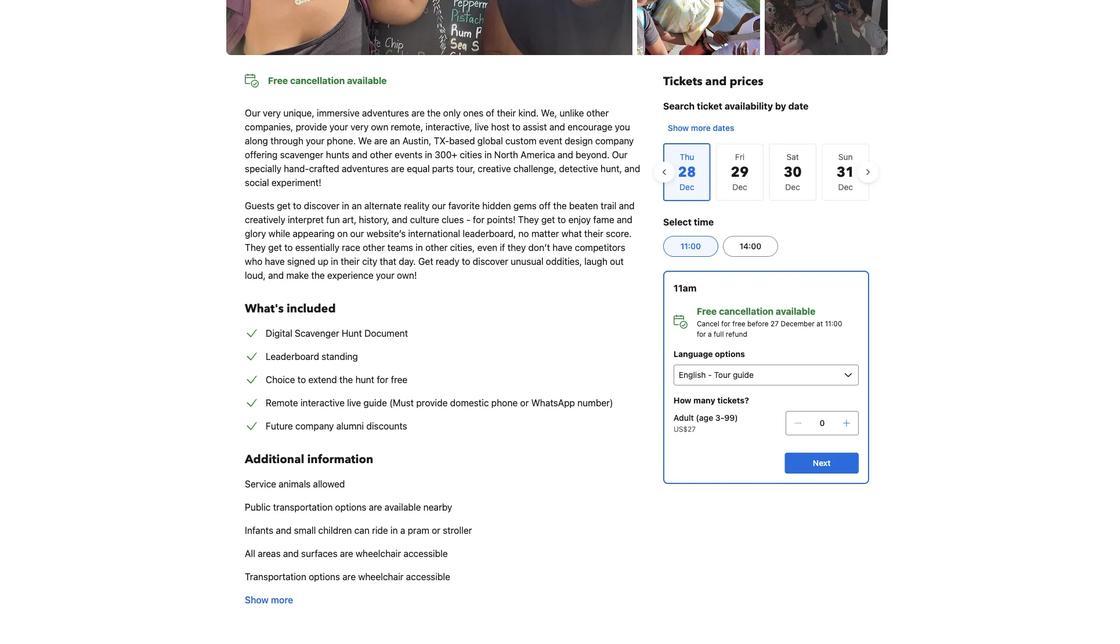 Task type: describe. For each thing, give the bounding box(es) containing it.
1 horizontal spatial your
[[330, 122, 348, 133]]

get
[[418, 256, 433, 267]]

fri 29 dec
[[731, 152, 749, 192]]

digital
[[266, 328, 292, 339]]

language
[[674, 350, 713, 359]]

adult
[[674, 414, 694, 423]]

stroller
[[443, 526, 472, 537]]

signed
[[287, 256, 315, 267]]

an inside guests get to discover in an alternate reality our favorite hidden gems off the beaten trail and creatively interpret fun art, history, and culture clues - for points! they get to enjoy fame and glory while appearing on our website's international leaderboard, no matter what their score. they get to essentially race other teams in other cities, even if they don't have competitors who have signed up in their city that day. get ready to discover unusual oddities, laugh out loud, and make the experience your own!
[[352, 201, 362, 212]]

public
[[245, 502, 271, 513]]

2 vertical spatial their
[[341, 256, 360, 267]]

we,
[[541, 108, 557, 119]]

for down cancel
[[697, 330, 706, 338]]

transportation options are wheelchair accessible
[[245, 572, 450, 583]]

availability
[[725, 101, 773, 112]]

cities
[[460, 149, 482, 160]]

loud,
[[245, 270, 266, 281]]

free cancellation available cancel for free before 27 december at 11:00 for a full refund
[[697, 306, 843, 338]]

select time
[[663, 217, 714, 228]]

2 vertical spatial available
[[385, 502, 421, 513]]

culture
[[410, 214, 439, 226]]

options for transportation
[[309, 572, 340, 583]]

service
[[245, 479, 276, 490]]

prices
[[730, 74, 764, 90]]

in up art,
[[342, 201, 349, 212]]

how many tickets?
[[674, 396, 749, 406]]

1 horizontal spatial or
[[520, 398, 529, 409]]

1 vertical spatial our
[[350, 228, 364, 239]]

laugh
[[585, 256, 608, 267]]

and up score.
[[617, 214, 633, 226]]

own!
[[397, 270, 417, 281]]

even
[[477, 242, 498, 253]]

adult (age 3-99) us$27
[[674, 414, 738, 434]]

us$27
[[674, 425, 696, 434]]

show more dates
[[668, 123, 734, 133]]

areas
[[258, 549, 281, 560]]

scavenger
[[295, 328, 339, 339]]

immersive
[[317, 108, 360, 119]]

leaderboard standing
[[266, 351, 358, 362]]

1 horizontal spatial discover
[[473, 256, 508, 267]]

to up interpret
[[293, 201, 302, 212]]

appearing
[[293, 228, 335, 239]]

number)
[[578, 398, 613, 409]]

remote interactive live guide (must provide domestic phone or whatsapp number)
[[266, 398, 613, 409]]

0 horizontal spatial your
[[306, 136, 325, 147]]

unlike
[[560, 108, 584, 119]]

other up encourage
[[587, 108, 609, 119]]

beaten
[[569, 201, 598, 212]]

options for language
[[715, 350, 745, 359]]

hunts
[[326, 149, 350, 160]]

history,
[[359, 214, 390, 226]]

for up full
[[722, 320, 731, 328]]

what's included
[[245, 301, 336, 317]]

to left extend at the bottom left of page
[[298, 375, 306, 386]]

how
[[674, 396, 692, 406]]

choice
[[266, 375, 295, 386]]

(age
[[696, 414, 714, 423]]

based
[[449, 136, 475, 147]]

art,
[[342, 214, 357, 226]]

unusual
[[511, 256, 544, 267]]

guests get to discover in an alternate reality our favorite hidden gems off the beaten trail and creatively interpret fun art, history, and culture clues - for points! they get to enjoy fame and glory while appearing on our website's international leaderboard, no matter what their score. they get to essentially race other teams in other cities, even if they don't have competitors who have signed up in their city that day. get ready to discover unusual oddities, laugh out loud, and make the experience your own!
[[245, 201, 635, 281]]

scavenger
[[280, 149, 324, 160]]

30
[[784, 163, 802, 182]]

can
[[354, 526, 370, 537]]

to down cities,
[[462, 256, 470, 267]]

0 vertical spatial adventures
[[362, 108, 409, 119]]

clues
[[442, 214, 464, 226]]

race
[[342, 242, 360, 253]]

website's
[[367, 228, 406, 239]]

assist
[[523, 122, 547, 133]]

phone
[[491, 398, 518, 409]]

crafted
[[309, 163, 339, 174]]

we
[[358, 136, 372, 147]]

through
[[271, 136, 304, 147]]

provide inside our very unique, immersive adventures are the only ones of their kind. we, unlike other companies, provide your very own remote, interactive, live host to assist and encourage you along through your phone. we are an austin, tx-based global custom event design company offering scavenger hunts and other events in 300+ cities in north america and beyond. our specially hand-crafted adventures are equal parts tour, creative challenge, detective hunt, and social experiment!
[[296, 122, 327, 133]]

tx-
[[434, 136, 449, 147]]

and right hunt,
[[625, 163, 640, 174]]

fri
[[735, 152, 745, 162]]

design
[[565, 136, 593, 147]]

standing
[[322, 351, 358, 362]]

other down 'we'
[[370, 149, 392, 160]]

sat
[[787, 152, 799, 162]]

show for show more dates
[[668, 123, 689, 133]]

2 horizontal spatial their
[[585, 228, 604, 239]]

north
[[494, 149, 518, 160]]

free for free cancellation available
[[268, 75, 288, 86]]

unique,
[[283, 108, 314, 119]]

dates
[[713, 123, 734, 133]]

encourage
[[568, 122, 613, 133]]

custom
[[506, 136, 537, 147]]

are up remote,
[[412, 108, 425, 119]]

hunt
[[342, 328, 362, 339]]

for right "hunt"
[[377, 375, 389, 386]]

are up transportation options are wheelchair accessible
[[340, 549, 353, 560]]

what
[[562, 228, 582, 239]]

the down up
[[311, 270, 325, 281]]

phone.
[[327, 136, 356, 147]]

available for free cancellation available cancel for free before 27 december at 11:00 for a full refund
[[776, 306, 816, 317]]

free for free cancellation available cancel for free before 27 december at 11:00 for a full refund
[[697, 306, 717, 317]]

dec for 31
[[838, 183, 853, 192]]

sun
[[839, 152, 853, 162]]

other up "city"
[[363, 242, 385, 253]]

social
[[245, 177, 269, 188]]

live inside our very unique, immersive adventures are the only ones of their kind. we, unlike other companies, provide your very own remote, interactive, live host to assist and encourage you along through your phone. we are an austin, tx-based global custom event design company offering scavenger hunts and other events in 300+ cities in north america and beyond. our specially hand-crafted adventures are equal parts tour, creative challenge, detective hunt, and social experiment!
[[475, 122, 489, 133]]

and right loud,
[[268, 270, 284, 281]]

cancellation for free cancellation available
[[290, 75, 345, 86]]

many
[[694, 396, 716, 406]]

(must
[[390, 398, 414, 409]]

0 horizontal spatial 11:00
[[681, 242, 701, 251]]

show more button
[[245, 594, 293, 608]]

events
[[395, 149, 423, 160]]

cancellation for free cancellation available cancel for free before 27 december at 11:00 for a full refund
[[719, 306, 774, 317]]

interactive,
[[426, 122, 472, 133]]

1 vertical spatial accessible
[[406, 572, 450, 583]]

to down while
[[284, 242, 293, 253]]

your inside guests get to discover in an alternate reality our favorite hidden gems off the beaten trail and creatively interpret fun art, history, and culture clues - for points! they get to enjoy fame and glory while appearing on our website's international leaderboard, no matter what their score. they get to essentially race other teams in other cities, even if they don't have competitors who have signed up in their city that day. get ready to discover unusual oddities, laugh out loud, and make the experience your own!
[[376, 270, 395, 281]]

our very unique, immersive adventures are the only ones of their kind. we, unlike other companies, provide your very own remote, interactive, live host to assist and encourage you along through your phone. we are an austin, tx-based global custom event design company offering scavenger hunts and other events in 300+ cities in north america and beyond. our specially hand-crafted adventures are equal parts tour, creative challenge, detective hunt, and social experiment!
[[245, 108, 640, 188]]

in up get
[[416, 242, 423, 253]]

day.
[[399, 256, 416, 267]]

by
[[775, 101, 786, 112]]

dec for 29
[[733, 183, 748, 192]]

domestic
[[450, 398, 489, 409]]

1 vertical spatial get
[[542, 214, 555, 226]]

austin,
[[403, 136, 431, 147]]

cancel
[[697, 320, 720, 328]]

and up website's
[[392, 214, 408, 226]]

29
[[731, 163, 749, 182]]

what's
[[245, 301, 284, 317]]

14:00
[[740, 242, 762, 251]]



Task type: locate. For each thing, give the bounding box(es) containing it.
enjoy
[[569, 214, 591, 226]]

1 vertical spatial company
[[295, 421, 334, 432]]

get down while
[[268, 242, 282, 253]]

experiment!
[[272, 177, 321, 188]]

an down remote,
[[390, 136, 400, 147]]

very up companies,
[[263, 108, 281, 119]]

leaderboard
[[266, 351, 319, 362]]

2 dec from the left
[[786, 183, 800, 192]]

of
[[486, 108, 495, 119]]

0
[[820, 419, 825, 428]]

1 vertical spatial provide
[[416, 398, 448, 409]]

1 vertical spatial wheelchair
[[358, 572, 404, 583]]

offering
[[245, 149, 278, 160]]

and up detective
[[558, 149, 573, 160]]

are
[[412, 108, 425, 119], [374, 136, 388, 147], [391, 163, 405, 174], [369, 502, 382, 513], [340, 549, 353, 560], [343, 572, 356, 583]]

0 horizontal spatial an
[[352, 201, 362, 212]]

options down refund
[[715, 350, 745, 359]]

america
[[521, 149, 555, 160]]

transportation
[[273, 502, 333, 513]]

adventures
[[362, 108, 409, 119], [342, 163, 389, 174]]

beyond.
[[576, 149, 610, 160]]

alumni
[[336, 421, 364, 432]]

3 dec from the left
[[838, 183, 853, 192]]

0 horizontal spatial live
[[347, 398, 361, 409]]

remote
[[266, 398, 298, 409]]

available up the pram
[[385, 502, 421, 513]]

0 horizontal spatial very
[[263, 108, 281, 119]]

are down own
[[374, 136, 388, 147]]

show down search
[[668, 123, 689, 133]]

live down ones at the left
[[475, 122, 489, 133]]

in up equal
[[425, 149, 432, 160]]

detective
[[559, 163, 598, 174]]

to inside our very unique, immersive adventures are the only ones of their kind. we, unlike other companies, provide your very own remote, interactive, live host to assist and encourage you along through your phone. we are an austin, tx-based global custom event design company offering scavenger hunts and other events in 300+ cities in north america and beyond. our specially hand-crafted adventures are equal parts tour, creative challenge, detective hunt, and social experiment!
[[512, 122, 521, 133]]

and up ticket
[[706, 74, 727, 90]]

0 vertical spatial provide
[[296, 122, 327, 133]]

get
[[277, 201, 291, 212], [542, 214, 555, 226], [268, 242, 282, 253]]

accessible
[[404, 549, 448, 560], [406, 572, 450, 583]]

and right areas
[[283, 549, 299, 560]]

free up unique,
[[268, 75, 288, 86]]

alternate
[[364, 201, 402, 212]]

get up 'matter'
[[542, 214, 555, 226]]

0 vertical spatial an
[[390, 136, 400, 147]]

adventures down 'we'
[[342, 163, 389, 174]]

wheelchair down the all areas and surfaces are wheelchair accessible
[[358, 572, 404, 583]]

0 horizontal spatial have
[[265, 256, 285, 267]]

0 vertical spatial live
[[475, 122, 489, 133]]

discover
[[304, 201, 340, 212], [473, 256, 508, 267]]

dec down 29
[[733, 183, 748, 192]]

transportation
[[245, 572, 306, 583]]

0 vertical spatial wheelchair
[[356, 549, 401, 560]]

more inside button
[[271, 595, 293, 606]]

the left "hunt"
[[340, 375, 353, 386]]

1 vertical spatial more
[[271, 595, 293, 606]]

cancellation inside free cancellation available cancel for free before 27 december at 11:00 for a full refund
[[719, 306, 774, 317]]

your down immersive
[[330, 122, 348, 133]]

kind.
[[519, 108, 539, 119]]

competitors
[[575, 242, 626, 253]]

company inside our very unique, immersive adventures are the only ones of their kind. we, unlike other companies, provide your very own remote, interactive, live host to assist and encourage you along through your phone. we are an austin, tx-based global custom event design company offering scavenger hunts and other events in 300+ cities in north america and beyond. our specially hand-crafted adventures are equal parts tour, creative challenge, detective hunt, and social experiment!
[[596, 136, 634, 147]]

service animals allowed
[[245, 479, 345, 490]]

and down 'we'
[[352, 149, 368, 160]]

0 vertical spatial cancellation
[[290, 75, 345, 86]]

our
[[432, 201, 446, 212], [350, 228, 364, 239]]

in right ride
[[391, 526, 398, 537]]

tour,
[[456, 163, 475, 174]]

their up experience
[[341, 256, 360, 267]]

global
[[478, 136, 503, 147]]

challenge,
[[514, 163, 557, 174]]

reality
[[404, 201, 430, 212]]

information
[[307, 452, 373, 468]]

for
[[473, 214, 485, 226], [722, 320, 731, 328], [697, 330, 706, 338], [377, 375, 389, 386]]

free up refund
[[733, 320, 746, 328]]

are down the events
[[391, 163, 405, 174]]

to up what
[[558, 214, 566, 226]]

0 vertical spatial they
[[518, 214, 539, 226]]

are down the all areas and surfaces are wheelchair accessible
[[343, 572, 356, 583]]

international
[[408, 228, 460, 239]]

0 horizontal spatial a
[[400, 526, 405, 537]]

and left small
[[276, 526, 292, 537]]

1 vertical spatial free
[[391, 375, 408, 386]]

wheelchair down ride
[[356, 549, 401, 560]]

our up companies,
[[245, 108, 261, 119]]

1 vertical spatial an
[[352, 201, 362, 212]]

0 vertical spatial your
[[330, 122, 348, 133]]

0 vertical spatial free
[[733, 320, 746, 328]]

1 horizontal spatial company
[[596, 136, 634, 147]]

our up hunt,
[[612, 149, 628, 160]]

0 vertical spatial get
[[277, 201, 291, 212]]

0 vertical spatial discover
[[304, 201, 340, 212]]

or
[[520, 398, 529, 409], [432, 526, 441, 537]]

an up art,
[[352, 201, 362, 212]]

1 vertical spatial very
[[351, 122, 369, 133]]

0 horizontal spatial dec
[[733, 183, 748, 192]]

11am
[[674, 283, 697, 294]]

1 vertical spatial live
[[347, 398, 361, 409]]

1 vertical spatial discover
[[473, 256, 508, 267]]

fame
[[594, 214, 615, 226]]

their inside our very unique, immersive adventures are the only ones of their kind. we, unlike other companies, provide your very own remote, interactive, live host to assist and encourage you along through your phone. we are an austin, tx-based global custom event design company offering scavenger hunts and other events in 300+ cities in north america and beyond. our specially hand-crafted adventures are equal parts tour, creative challenge, detective hunt, and social experiment!
[[497, 108, 516, 119]]

0 horizontal spatial they
[[245, 242, 266, 253]]

free up (must
[[391, 375, 408, 386]]

small
[[294, 526, 316, 537]]

0 horizontal spatial or
[[432, 526, 441, 537]]

0 vertical spatial show
[[668, 123, 689, 133]]

1 horizontal spatial their
[[497, 108, 516, 119]]

discover up 'fun'
[[304, 201, 340, 212]]

company down you
[[596, 136, 634, 147]]

2 horizontal spatial dec
[[838, 183, 853, 192]]

1 horizontal spatial free
[[697, 306, 717, 317]]

interactive
[[301, 398, 345, 409]]

0 horizontal spatial provide
[[296, 122, 327, 133]]

show inside button
[[245, 595, 269, 606]]

1 vertical spatial cancellation
[[719, 306, 774, 317]]

live left guide
[[347, 398, 361, 409]]

0 vertical spatial free
[[268, 75, 288, 86]]

event
[[539, 136, 562, 147]]

that
[[380, 256, 397, 267]]

provide right (must
[[416, 398, 448, 409]]

2 horizontal spatial your
[[376, 270, 395, 281]]

have up oddities, at top
[[553, 242, 573, 253]]

27
[[771, 320, 779, 328]]

while
[[269, 228, 290, 239]]

out
[[610, 256, 624, 267]]

1 vertical spatial 11:00
[[825, 320, 843, 328]]

1 horizontal spatial free
[[733, 320, 746, 328]]

and up event
[[550, 122, 565, 133]]

available up immersive
[[347, 75, 387, 86]]

infants
[[245, 526, 274, 537]]

0 vertical spatial accessible
[[404, 549, 448, 560]]

tickets and prices
[[663, 74, 764, 90]]

0 vertical spatial company
[[596, 136, 634, 147]]

0 vertical spatial 11:00
[[681, 242, 701, 251]]

options up infants and small children can ride in a pram or stroller
[[335, 502, 367, 513]]

more for show more dates
[[691, 123, 711, 133]]

options down surfaces
[[309, 572, 340, 583]]

have right who
[[265, 256, 285, 267]]

host
[[491, 122, 510, 133]]

11:00 down select time
[[681, 242, 701, 251]]

show
[[668, 123, 689, 133], [245, 595, 269, 606]]

show down transportation at the bottom left
[[245, 595, 269, 606]]

0 horizontal spatial our
[[245, 108, 261, 119]]

available inside free cancellation available cancel for free before 27 december at 11:00 for a full refund
[[776, 306, 816, 317]]

1 vertical spatial show
[[245, 595, 269, 606]]

matter
[[532, 228, 559, 239]]

0 vertical spatial options
[[715, 350, 745, 359]]

creatively
[[245, 214, 285, 226]]

dec for 30
[[786, 183, 800, 192]]

they down the gems
[[518, 214, 539, 226]]

0 horizontal spatial company
[[295, 421, 334, 432]]

dec inside sat 30 dec
[[786, 183, 800, 192]]

1 dec from the left
[[733, 183, 748, 192]]

public transportation options are available nearby
[[245, 502, 452, 513]]

an inside our very unique, immersive adventures are the only ones of their kind. we, unlike other companies, provide your very own remote, interactive, live host to assist and encourage you along through your phone. we are an austin, tx-based global custom event design company offering scavenger hunts and other events in 300+ cities in north america and beyond. our specially hand-crafted adventures are equal parts tour, creative challenge, detective hunt, and social experiment!
[[390, 136, 400, 147]]

discover down even
[[473, 256, 508, 267]]

0 vertical spatial a
[[708, 330, 712, 338]]

an
[[390, 136, 400, 147], [352, 201, 362, 212]]

1 vertical spatial or
[[432, 526, 441, 537]]

language options
[[674, 350, 745, 359]]

1 vertical spatial a
[[400, 526, 405, 537]]

cancellation up unique,
[[290, 75, 345, 86]]

full
[[714, 330, 724, 338]]

the inside our very unique, immersive adventures are the only ones of their kind. we, unlike other companies, provide your very own remote, interactive, live host to assist and encourage you along through your phone. we are an austin, tx-based global custom event design company offering scavenger hunts and other events in 300+ cities in north america and beyond. our specially hand-crafted adventures are equal parts tour, creative challenge, detective hunt, and social experiment!
[[427, 108, 441, 119]]

very up 'we'
[[351, 122, 369, 133]]

1 horizontal spatial show
[[668, 123, 689, 133]]

1 horizontal spatial they
[[518, 214, 539, 226]]

dec down 31
[[838, 183, 853, 192]]

free cancellation available
[[268, 75, 387, 86]]

december
[[781, 320, 815, 328]]

the right off
[[553, 201, 567, 212]]

company
[[596, 136, 634, 147], [295, 421, 334, 432]]

1 vertical spatial they
[[245, 242, 266, 253]]

1 horizontal spatial very
[[351, 122, 369, 133]]

for inside guests get to discover in an alternate reality our favorite hidden gems off the beaten trail and creatively interpret fun art, history, and culture clues - for points! they get to enjoy fame and glory while appearing on our website's international leaderboard, no matter what their score. they get to essentially race other teams in other cities, even if they don't have competitors who have signed up in their city that day. get ready to discover unusual oddities, laugh out loud, and make the experience your own!
[[473, 214, 485, 226]]

other down international
[[426, 242, 448, 253]]

1 horizontal spatial our
[[432, 201, 446, 212]]

animals
[[279, 479, 311, 490]]

or right the pram
[[432, 526, 441, 537]]

1 vertical spatial adventures
[[342, 163, 389, 174]]

free inside free cancellation available cancel for free before 27 december at 11:00 for a full refund
[[733, 320, 746, 328]]

1 vertical spatial free
[[697, 306, 717, 317]]

a left full
[[708, 330, 712, 338]]

region containing 29
[[654, 139, 879, 206]]

their up host
[[497, 108, 516, 119]]

before
[[748, 320, 769, 328]]

next
[[813, 459, 831, 468]]

11:00 right at at the bottom of the page
[[825, 320, 843, 328]]

more left dates
[[691, 123, 711, 133]]

show for show more
[[245, 595, 269, 606]]

options
[[715, 350, 745, 359], [335, 502, 367, 513], [309, 572, 340, 583]]

1 vertical spatial options
[[335, 502, 367, 513]]

adventures up own
[[362, 108, 409, 119]]

11:00 inside free cancellation available cancel for free before 27 december at 11:00 for a full refund
[[825, 320, 843, 328]]

0 vertical spatial available
[[347, 75, 387, 86]]

0 vertical spatial our
[[245, 108, 261, 119]]

pram
[[408, 526, 429, 537]]

0 vertical spatial more
[[691, 123, 711, 133]]

or right phone
[[520, 398, 529, 409]]

provide down unique,
[[296, 122, 327, 133]]

a inside free cancellation available cancel for free before 27 december at 11:00 for a full refund
[[708, 330, 712, 338]]

they down glory
[[245, 242, 266, 253]]

region
[[654, 139, 879, 206]]

additional information
[[245, 452, 373, 468]]

dec inside sun 31 dec
[[838, 183, 853, 192]]

sat 30 dec
[[784, 152, 802, 192]]

and right trail
[[619, 201, 635, 212]]

show more dates button
[[663, 118, 739, 139]]

guide
[[364, 398, 387, 409]]

dec inside fri 29 dec
[[733, 183, 748, 192]]

cancellation up 'before'
[[719, 306, 774, 317]]

0 horizontal spatial free
[[268, 75, 288, 86]]

0 horizontal spatial our
[[350, 228, 364, 239]]

the left only
[[427, 108, 441, 119]]

dec down the 30
[[786, 183, 800, 192]]

1 horizontal spatial an
[[390, 136, 400, 147]]

1 vertical spatial their
[[585, 228, 604, 239]]

creative
[[478, 163, 511, 174]]

surfaces
[[301, 549, 338, 560]]

0 horizontal spatial their
[[341, 256, 360, 267]]

our right on
[[350, 228, 364, 239]]

1 vertical spatial have
[[265, 256, 285, 267]]

show inside button
[[668, 123, 689, 133]]

for right -
[[473, 214, 485, 226]]

1 horizontal spatial provide
[[416, 398, 448, 409]]

in right up
[[331, 256, 338, 267]]

other
[[587, 108, 609, 119], [370, 149, 392, 160], [363, 242, 385, 253], [426, 242, 448, 253]]

a left the pram
[[400, 526, 405, 537]]

company down "interactive"
[[295, 421, 334, 432]]

0 horizontal spatial free
[[391, 375, 408, 386]]

leaderboard,
[[463, 228, 516, 239]]

0 vertical spatial their
[[497, 108, 516, 119]]

0 horizontal spatial cancellation
[[290, 75, 345, 86]]

get up creatively
[[277, 201, 291, 212]]

trail
[[601, 201, 617, 212]]

1 vertical spatial your
[[306, 136, 325, 147]]

2 vertical spatial options
[[309, 572, 340, 583]]

more inside button
[[691, 123, 711, 133]]

available for free cancellation available
[[347, 75, 387, 86]]

0 vertical spatial have
[[553, 242, 573, 253]]

ride
[[372, 526, 388, 537]]

available up december
[[776, 306, 816, 317]]

more for show more
[[271, 595, 293, 606]]

more
[[691, 123, 711, 133], [271, 595, 293, 606]]

future
[[266, 421, 293, 432]]

don't
[[528, 242, 550, 253]]

free up cancel
[[697, 306, 717, 317]]

2 vertical spatial your
[[376, 270, 395, 281]]

free inside free cancellation available cancel for free before 27 december at 11:00 for a full refund
[[697, 306, 717, 317]]

0 horizontal spatial discover
[[304, 201, 340, 212]]

your up scavenger
[[306, 136, 325, 147]]

0 horizontal spatial show
[[245, 595, 269, 606]]

0 vertical spatial or
[[520, 398, 529, 409]]

equal
[[407, 163, 430, 174]]

1 horizontal spatial a
[[708, 330, 712, 338]]

1 vertical spatial our
[[612, 149, 628, 160]]

your down that
[[376, 270, 395, 281]]

live
[[475, 122, 489, 133], [347, 398, 361, 409]]

their up the competitors
[[585, 228, 604, 239]]

ready
[[436, 256, 460, 267]]

hunt,
[[601, 163, 622, 174]]

document
[[365, 328, 408, 339]]

1 horizontal spatial dec
[[786, 183, 800, 192]]

in down global
[[485, 149, 492, 160]]

1 horizontal spatial more
[[691, 123, 711, 133]]

are up ride
[[369, 502, 382, 513]]

specially
[[245, 163, 282, 174]]

0 horizontal spatial more
[[271, 595, 293, 606]]

2 vertical spatial get
[[268, 242, 282, 253]]

1 vertical spatial available
[[776, 306, 816, 317]]

1 horizontal spatial cancellation
[[719, 306, 774, 317]]

0 vertical spatial very
[[263, 108, 281, 119]]

interpret
[[288, 214, 324, 226]]

1 horizontal spatial 11:00
[[825, 320, 843, 328]]

1 horizontal spatial have
[[553, 242, 573, 253]]

own
[[371, 122, 389, 133]]

0 vertical spatial our
[[432, 201, 446, 212]]

cancellation
[[290, 75, 345, 86], [719, 306, 774, 317]]

our up clues on the top left of the page
[[432, 201, 446, 212]]

to up custom
[[512, 122, 521, 133]]

ticket
[[697, 101, 723, 112]]

more down transportation at the bottom left
[[271, 595, 293, 606]]



Task type: vqa. For each thing, say whether or not it's contained in the screenshot.


